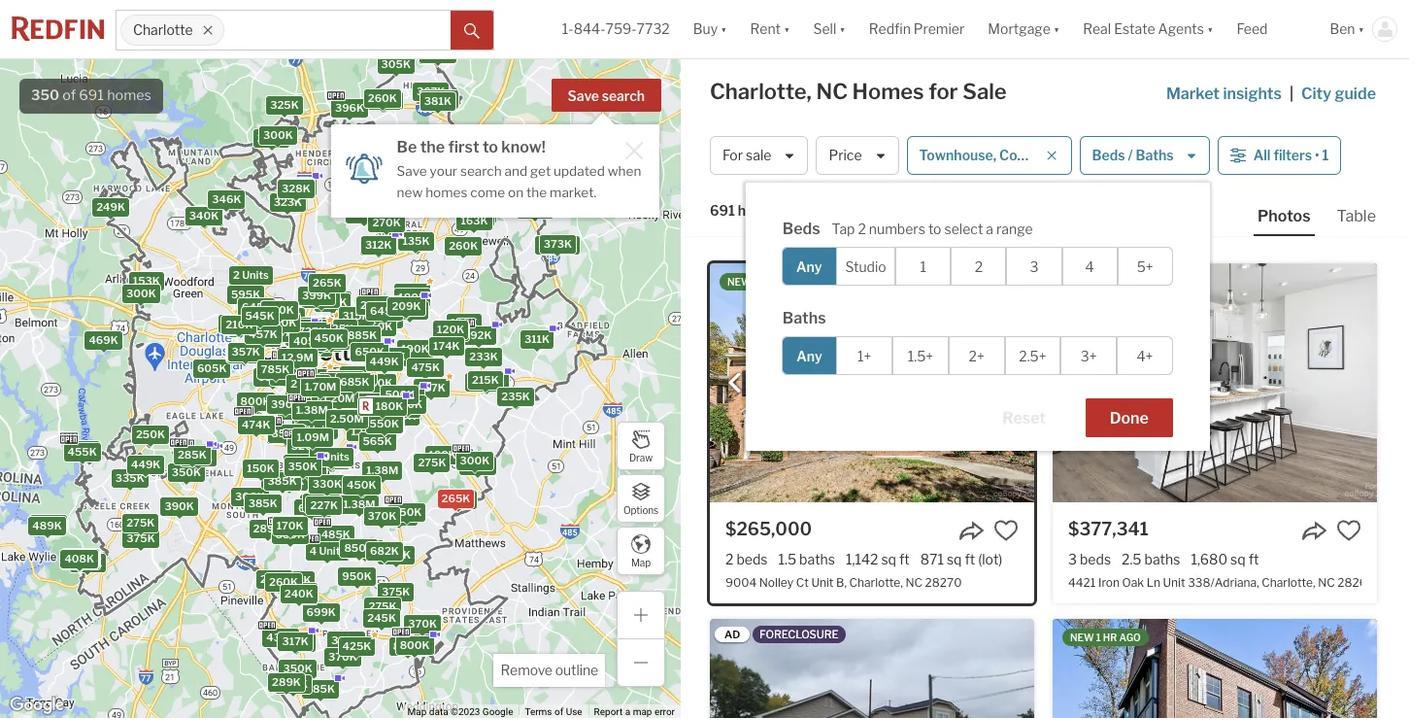 Task type: describe. For each thing, give the bounding box(es) containing it.
0 vertical spatial 685k
[[301, 326, 330, 340]]

0 vertical spatial 780k
[[265, 303, 294, 317]]

2 vertical spatial 270k
[[323, 380, 351, 394]]

0 horizontal spatial 295k
[[73, 555, 102, 569]]

0 vertical spatial 295k
[[257, 131, 286, 145]]

1 vertical spatial 399k
[[318, 452, 347, 466]]

1 vertical spatial 530k
[[296, 324, 325, 338]]

1 vertical spatial 1.38m
[[366, 464, 398, 477]]

1 vertical spatial 165k
[[450, 316, 478, 329]]

redfin premier button
[[858, 0, 977, 58]]

remove
[[501, 662, 553, 678]]

2+ radio
[[949, 336, 1005, 375]]

1,142 sq ft
[[846, 551, 910, 567]]

save for save your search and get updated when new homes come on the market.
[[397, 163, 427, 179]]

1 horizontal spatial nc
[[906, 575, 923, 590]]

230k
[[368, 399, 397, 412]]

385k up the 288k
[[292, 436, 321, 449]]

717k
[[246, 397, 272, 410]]

be the first to know! dialog
[[331, 113, 659, 217]]

0 vertical spatial 375k
[[422, 48, 451, 62]]

317k
[[282, 635, 308, 648]]

425k
[[342, 639, 371, 652]]

/
[[1129, 147, 1133, 164]]

650k down 729k
[[355, 345, 384, 359]]

0 vertical spatial 605k
[[317, 294, 347, 308]]

any for 1+
[[797, 347, 823, 364]]

1 horizontal spatial 4
[[309, 544, 316, 558]]

0 vertical spatial 405k
[[424, 92, 454, 106]]

2 vertical spatial 360k
[[282, 635, 311, 649]]

450k left 330k
[[265, 472, 295, 486]]

save for save search
[[568, 87, 599, 104]]

0 vertical spatial 190k
[[398, 285, 426, 299]]

1 vertical spatial 685k
[[340, 375, 369, 389]]

Studio checkbox
[[836, 247, 896, 286]]

2 vertical spatial 1.38m
[[343, 497, 375, 511]]

0 vertical spatial 699k
[[279, 361, 309, 375]]

beds for beds
[[783, 220, 821, 238]]

385k down 150k
[[248, 497, 277, 510]]

0 horizontal spatial 4
[[294, 329, 301, 343]]

450k right 330k
[[346, 479, 376, 492]]

1 horizontal spatial 392k
[[426, 154, 455, 168]]

0 horizontal spatial 449k
[[131, 458, 160, 471]]

for sale
[[723, 147, 772, 164]]

0 horizontal spatial 442k
[[66, 551, 95, 565]]

1 horizontal spatial 499k
[[283, 360, 313, 374]]

650k up 950k
[[350, 543, 380, 556]]

0 vertical spatial 399k
[[302, 288, 331, 302]]

insights
[[1224, 85, 1282, 103]]

725k up 659k
[[298, 325, 326, 338]]

1 vertical spatial 795k
[[339, 371, 368, 384]]

filters
[[1274, 147, 1313, 164]]

0 vertical spatial 225k
[[272, 519, 301, 533]]

324k
[[283, 180, 312, 193]]

real estate agents ▾
[[1084, 21, 1214, 37]]

any for studio
[[797, 258, 823, 274]]

549k
[[391, 390, 420, 404]]

545k
[[245, 309, 274, 323]]

map button
[[617, 527, 666, 575]]

agents
[[1159, 21, 1205, 37]]

baths inside button
[[1136, 147, 1174, 164]]

new
[[397, 184, 423, 200]]

0 horizontal spatial 409k
[[287, 457, 316, 470]]

buy
[[694, 21, 718, 37]]

1 unit from the left
[[812, 575, 834, 590]]

450k right 515k
[[314, 332, 344, 345]]

done button
[[1086, 398, 1173, 437]]

0 vertical spatial 240k
[[304, 320, 333, 334]]

sq for $377,341
[[1231, 551, 1246, 567]]

1+ radio
[[837, 336, 893, 375]]

305k
[[381, 57, 410, 71]]

0 horizontal spatial 770k
[[265, 303, 293, 317]]

remove townhouse, condo image
[[1046, 150, 1058, 161]]

275k up 429k
[[418, 456, 446, 469]]

725k down the 762k
[[325, 322, 353, 336]]

1 horizontal spatial 245k
[[367, 611, 396, 625]]

350k right 305k
[[423, 47, 453, 61]]

charlotte, nc homes for sale
[[710, 79, 1007, 104]]

0 horizontal spatial 345k
[[271, 427, 300, 441]]

1 vertical spatial 420k
[[64, 552, 94, 566]]

0 horizontal spatial nc
[[817, 79, 848, 104]]

▾ for buy ▾
[[721, 21, 727, 37]]

1 vertical spatial 309k
[[317, 451, 346, 465]]

675k
[[298, 501, 327, 515]]

323k
[[273, 195, 302, 209]]

0 horizontal spatial 375k
[[126, 531, 155, 545]]

0 horizontal spatial 439k
[[266, 631, 295, 644]]

buy ▾
[[694, 21, 727, 37]]

3 for 3 beds
[[1069, 551, 1078, 567]]

0 horizontal spatial 406k
[[66, 553, 95, 567]]

283k
[[520, 202, 549, 216]]

1 vertical spatial 240k
[[284, 587, 313, 601]]

1 vertical spatial 289k
[[253, 522, 282, 536]]

ad region
[[710, 619, 1035, 718]]

199k
[[429, 448, 456, 462]]

595k
[[231, 288, 260, 301]]

233k
[[469, 349, 498, 363]]

map for map
[[631, 556, 651, 568]]

0 vertical spatial 367k
[[416, 84, 445, 98]]

0 vertical spatial 439k
[[302, 321, 331, 335]]

350k down 317k
[[283, 662, 312, 676]]

0 vertical spatial 268k
[[305, 321, 334, 335]]

1 vertical spatial 355k
[[293, 460, 322, 474]]

all
[[1254, 147, 1271, 164]]

1-844-759-7732 link
[[562, 21, 670, 37]]

691 homes
[[710, 202, 782, 219]]

townhouse, condo button
[[907, 136, 1072, 175]]

favorite button image for $265,000
[[994, 518, 1019, 543]]

0 vertical spatial 250k
[[349, 207, 378, 221]]

new for new 1 hr ago
[[1071, 632, 1095, 643]]

remove charlotte image
[[202, 24, 214, 36]]

0 horizontal spatial 367k
[[189, 209, 218, 223]]

624k
[[244, 396, 273, 410]]

get
[[531, 163, 551, 179]]

579k
[[318, 294, 347, 307]]

1 vertical spatial 190k
[[401, 342, 429, 356]]

1 vertical spatial a
[[625, 706, 631, 717]]

1 vertical spatial 691
[[710, 202, 735, 219]]

385k down 317k
[[305, 682, 335, 696]]

2 vertical spatial 1
[[1097, 632, 1102, 643]]

2 vertical spatial 530k
[[353, 396, 383, 409]]

3 for 3
[[1030, 258, 1039, 274]]

583k
[[318, 294, 347, 307]]

0 horizontal spatial the
[[420, 138, 445, 156]]

0 vertical spatial 530k
[[369, 298, 398, 311]]

475k
[[411, 361, 440, 374]]

Any checkbox
[[782, 247, 837, 286]]

2 ft from the left
[[965, 551, 976, 567]]

new for new 15 mins ago
[[728, 276, 752, 288]]

0 vertical spatial 1.20m
[[323, 392, 355, 405]]

4421
[[1069, 575, 1096, 590]]

0 vertical spatial 730k
[[265, 303, 294, 317]]

2 checkbox
[[952, 247, 1007, 286]]

491k
[[393, 397, 421, 411]]

2 sq from the left
[[947, 551, 962, 567]]

reset button
[[979, 398, 1071, 437]]

350k down 675k
[[275, 527, 305, 541]]

0 vertical spatial 409k
[[334, 101, 364, 115]]

1 horizontal spatial 359k
[[271, 427, 300, 440]]

1 vertical spatial 4 units
[[309, 544, 345, 558]]

terms of use
[[525, 706, 583, 717]]

350 of 691 homes
[[31, 86, 152, 104]]

208k
[[359, 200, 388, 213]]

terms of use link
[[525, 706, 583, 717]]

1 vertical spatial 699k
[[306, 605, 336, 619]]

hr
[[1104, 632, 1118, 643]]

of for 350
[[62, 86, 76, 104]]

1 vertical spatial 345k
[[317, 453, 346, 467]]

2 horizontal spatial 250k
[[395, 303, 424, 317]]

630k
[[244, 396, 273, 410]]

sq for $265,000
[[882, 551, 897, 567]]

844-
[[574, 21, 606, 37]]

462k
[[366, 298, 395, 312]]

1 horizontal spatial 442k
[[131, 457, 160, 471]]

ft for $265,000
[[900, 551, 910, 567]]

ago for new 1 hr ago
[[1120, 632, 1141, 643]]

2 329k from the top
[[281, 181, 310, 195]]

0 horizontal spatial 357k
[[65, 552, 93, 566]]

0 horizontal spatial 245k
[[284, 585, 313, 599]]

next button image
[[1000, 373, 1019, 393]]

41
[[1097, 276, 1108, 288]]

favorite button image for $377,341
[[1337, 518, 1362, 543]]

and
[[505, 163, 528, 179]]

2 vertical spatial 289k
[[272, 676, 301, 689]]

1 vertical spatial 270k
[[372, 215, 401, 229]]

457k
[[249, 328, 277, 341]]

162k
[[437, 325, 464, 338]]

0 horizontal spatial 392k
[[65, 552, 93, 565]]

redfin premier
[[869, 21, 965, 37]]

526k
[[391, 390, 420, 404]]

buy ▾ button
[[682, 0, 739, 58]]

1 horizontal spatial charlotte,
[[850, 575, 903, 590]]

0 vertical spatial 289k
[[368, 94, 397, 107]]

mortgage
[[989, 21, 1051, 37]]

2 321k from the top
[[282, 181, 309, 195]]

396k
[[335, 101, 364, 115]]

3 checkbox
[[1007, 247, 1062, 286]]

mortgage ▾ button
[[977, 0, 1072, 58]]

0 vertical spatial 355k
[[316, 333, 345, 346]]

map region
[[0, 0, 786, 718]]

350k down 285k on the left
[[171, 465, 201, 479]]

2 beds
[[726, 551, 768, 567]]

mins for 41
[[1110, 276, 1136, 288]]

3 beds
[[1069, 551, 1112, 567]]

©2023
[[451, 706, 480, 717]]

350k up 682k
[[392, 506, 422, 519]]

650k up 630k
[[257, 370, 287, 384]]

650k down 559k
[[386, 409, 416, 423]]

ben
[[1331, 21, 1356, 37]]

mortgage ▾
[[989, 21, 1060, 37]]

725k up 3 units in the top left of the page
[[273, 313, 301, 327]]

know!
[[502, 138, 546, 156]]

on
[[508, 184, 524, 200]]

baths for $265,000
[[800, 551, 836, 567]]

0 vertical spatial 270k
[[370, 94, 398, 107]]

0 horizontal spatial 645k
[[242, 301, 271, 314]]

submit search image
[[464, 23, 480, 39]]

1 vertical spatial 268k
[[307, 496, 336, 509]]

new 41 mins ago
[[1071, 276, 1160, 288]]

of for terms
[[555, 706, 564, 717]]

▾ for rent ▾
[[784, 21, 790, 37]]

1 321k from the top
[[282, 181, 309, 194]]

previous button image
[[726, 373, 745, 393]]

0 horizontal spatial 249k
[[96, 201, 125, 214]]

terms
[[525, 706, 552, 717]]

sell ▾ button
[[814, 0, 846, 58]]

825k
[[323, 385, 351, 399]]

photo of 9004 nolley ct unit b, charlotte, nc 28270 image
[[710, 263, 1035, 502]]

275k up the 208k
[[350, 157, 378, 171]]

667k
[[370, 544, 399, 558]]

▾ for sell ▾
[[840, 21, 846, 37]]

data
[[429, 706, 449, 717]]

1 horizontal spatial 645k
[[370, 305, 399, 318]]

313k
[[319, 453, 346, 466]]

871
[[921, 551, 944, 567]]

studio
[[846, 258, 887, 274]]

reset
[[1003, 409, 1046, 428]]

search inside save your search and get updated when new homes come on the market.
[[460, 163, 502, 179]]

1 vertical spatial baths
[[783, 309, 826, 327]]

4421 iron oak ln unit 338/adriana, charlotte, nc 28269
[[1069, 575, 1375, 590]]

350k down the 762k
[[321, 319, 350, 333]]

guide
[[1335, 85, 1377, 103]]

275k down 311k
[[502, 391, 530, 404]]

google
[[483, 706, 513, 717]]

956k
[[338, 373, 367, 387]]

buy ▾ button
[[694, 0, 727, 58]]

0 vertical spatial 325k
[[270, 98, 298, 112]]

1 horizontal spatial 560k
[[369, 417, 399, 430]]

new 15 mins ago
[[728, 276, 817, 288]]

850k
[[344, 541, 374, 555]]

google image
[[5, 693, 69, 718]]

draw button
[[617, 422, 666, 470]]

2 inside checkbox
[[975, 258, 983, 274]]

photos
[[1258, 207, 1311, 225]]

153k
[[132, 274, 160, 288]]

0 vertical spatial 360k
[[189, 210, 219, 224]]

0 vertical spatial 4 units
[[294, 329, 330, 343]]



Task type: locate. For each thing, give the bounding box(es) containing it.
0 horizontal spatial 3
[[289, 329, 296, 343]]

355k left 885k
[[316, 333, 345, 346]]

new for new 41 mins ago
[[1071, 276, 1095, 288]]

485k down 227k
[[321, 528, 350, 541]]

1 sq from the left
[[882, 551, 897, 567]]

1.20m down 2.20m
[[323, 392, 355, 405]]

real
[[1084, 21, 1112, 37]]

2.5+
[[1020, 347, 1047, 364]]

0 horizontal spatial 309k
[[317, 451, 346, 465]]

391k
[[425, 159, 453, 173]]

favorite button checkbox
[[994, 518, 1019, 543]]

•
[[1315, 147, 1320, 164]]

270k
[[370, 94, 398, 107], [372, 215, 401, 229], [323, 380, 351, 394]]

rent ▾
[[751, 21, 790, 37]]

1 vertical spatial any
[[797, 347, 823, 364]]

375k down 627k
[[381, 585, 410, 598]]

0 horizontal spatial 605k
[[197, 361, 226, 375]]

5+ checkbox
[[1118, 247, 1173, 286]]

2 vertical spatial homes
[[738, 202, 782, 219]]

for
[[929, 79, 959, 104]]

2 unit from the left
[[1164, 575, 1186, 590]]

730k up 799k
[[265, 303, 294, 317]]

save down 844-
[[568, 87, 599, 104]]

the up 283k
[[527, 184, 547, 200]]

312k
[[365, 238, 392, 252]]

12.9m
[[281, 350, 313, 364]]

baths up any option
[[783, 309, 826, 327]]

dialog
[[746, 183, 1210, 451]]

3 ▾ from the left
[[840, 21, 846, 37]]

1 686k from the top
[[350, 542, 380, 556]]

table
[[1338, 207, 1377, 225]]

725k down 12.9m
[[297, 372, 326, 385]]

save inside save your search and get updated when new homes come on the market.
[[397, 163, 427, 179]]

0 horizontal spatial unit
[[812, 575, 834, 590]]

315k up 330k
[[317, 451, 344, 465]]

0 horizontal spatial 685k
[[301, 326, 330, 340]]

1,680 sq ft
[[1192, 551, 1260, 567]]

699k
[[279, 361, 309, 375], [306, 605, 336, 619]]

770k up 682k
[[384, 509, 412, 522]]

1 horizontal spatial beds
[[1080, 551, 1112, 567]]

524k
[[391, 390, 420, 404]]

1 horizontal spatial the
[[527, 184, 547, 200]]

None search field
[[225, 11, 450, 50]]

1 vertical spatial option group
[[782, 336, 1173, 375]]

of left use
[[555, 706, 564, 717]]

map inside button
[[631, 556, 651, 568]]

4+
[[1137, 347, 1154, 364]]

375k down "335k"
[[126, 531, 155, 545]]

come
[[471, 184, 505, 200]]

4 checkbox
[[1062, 247, 1118, 286]]

1 right • on the top of the page
[[1323, 147, 1330, 164]]

1 inside button
[[1323, 147, 1330, 164]]

photo of 2553 vail ave, charlotte, nc 28207 image
[[1053, 619, 1378, 718]]

2 beds from the left
[[1080, 551, 1112, 567]]

250k up 447k
[[135, 428, 165, 442]]

165k up 465k
[[378, 349, 406, 363]]

4+ radio
[[1117, 336, 1173, 375]]

ago for new 41 mins ago
[[1138, 276, 1160, 288]]

▾ for ben ▾
[[1359, 21, 1365, 37]]

289k
[[368, 94, 397, 107], [253, 522, 282, 536], [272, 676, 301, 689]]

new left 41
[[1071, 276, 1095, 288]]

search
[[602, 87, 645, 104], [460, 163, 502, 179]]

save inside "button"
[[568, 87, 599, 104]]

real estate agents ▾ link
[[1084, 0, 1214, 58]]

1 horizontal spatial 439k
[[302, 321, 331, 335]]

730k
[[265, 303, 294, 317], [280, 361, 309, 374]]

1 horizontal spatial 420k
[[273, 427, 303, 441]]

1 vertical spatial 375k
[[126, 531, 155, 545]]

276k
[[184, 451, 213, 464]]

beds inside dialog
[[783, 220, 821, 238]]

2 vertical spatial 375k
[[381, 585, 410, 598]]

180k up 575k
[[375, 399, 403, 413]]

375k right 305k
[[422, 48, 451, 62]]

151k
[[434, 339, 459, 353]]

▾ right buy
[[721, 21, 727, 37]]

1 horizontal spatial 325k
[[331, 372, 360, 386]]

0 horizontal spatial 499k
[[247, 331, 277, 344]]

385k left 330k
[[267, 474, 297, 488]]

3 for 3 units
[[289, 329, 296, 343]]

0 vertical spatial 290k
[[362, 422, 392, 435]]

3 up the 4421 at the bottom right of page
[[1069, 551, 1078, 567]]

135k
[[402, 234, 429, 248]]

4
[[1086, 258, 1095, 274], [294, 329, 301, 343], [309, 544, 316, 558]]

409k up 254k at the left
[[287, 457, 316, 470]]

1 vertical spatial 499k
[[283, 360, 313, 374]]

0 horizontal spatial baths
[[783, 309, 826, 327]]

to for select
[[929, 221, 942, 237]]

275k
[[350, 157, 378, 171], [502, 391, 530, 404], [418, 456, 446, 469], [126, 516, 154, 530], [368, 600, 396, 613]]

to left select at top right
[[929, 221, 942, 237]]

645k up 885k
[[370, 305, 399, 318]]

2 horizontal spatial homes
[[738, 202, 782, 219]]

0 vertical spatial map
[[631, 556, 651, 568]]

beds up the 4421 at the bottom right of page
[[1080, 551, 1112, 567]]

627k
[[370, 544, 398, 558]]

0 horizontal spatial beds
[[783, 220, 821, 238]]

▾ for mortgage ▾
[[1054, 21, 1060, 37]]

1 vertical spatial 770k
[[384, 509, 412, 522]]

289k down 317k
[[272, 676, 301, 689]]

map for map data ©2023 google
[[408, 706, 427, 717]]

455k
[[67, 445, 96, 459]]

to right first
[[483, 138, 498, 156]]

3 down the range
[[1030, 258, 1039, 274]]

4 inside checkbox
[[1086, 258, 1095, 274]]

1 vertical spatial 405k
[[293, 334, 323, 348]]

439k
[[302, 321, 331, 335], [266, 631, 295, 644]]

885k
[[347, 328, 377, 342]]

530k up 659k
[[296, 324, 325, 338]]

1 vertical spatial 605k
[[197, 361, 226, 375]]

450k down the 717k
[[241, 418, 271, 431]]

750k
[[384, 509, 413, 522]]

ft
[[900, 551, 910, 567], [965, 551, 976, 567], [1249, 551, 1260, 567]]

0 vertical spatial a
[[986, 221, 994, 237]]

remove outline button
[[494, 654, 605, 687]]

beds left the "/"
[[1093, 147, 1126, 164]]

save up new
[[397, 163, 427, 179]]

2 vertical spatial 3
[[1069, 551, 1078, 567]]

1.5+
[[908, 347, 934, 364]]

for
[[723, 147, 743, 164]]

1 ▾ from the left
[[721, 21, 727, 37]]

180k
[[398, 291, 426, 304], [375, 399, 403, 413]]

440k
[[424, 159, 454, 173]]

1 horizontal spatial homes
[[426, 184, 468, 200]]

275k down 950k
[[368, 600, 396, 613]]

rent
[[751, 21, 781, 37]]

0 vertical spatial 449k
[[369, 354, 399, 368]]

feed
[[1237, 21, 1268, 37]]

1 checkbox
[[896, 247, 952, 286]]

250k right 299k at top left
[[395, 303, 424, 317]]

0 vertical spatial 381k
[[424, 94, 451, 107]]

homes down your
[[426, 184, 468, 200]]

0 horizontal spatial 405k
[[293, 334, 323, 348]]

210k
[[225, 318, 253, 331]]

▾ right "ben"
[[1359, 21, 1365, 37]]

unit
[[812, 575, 834, 590], [1164, 575, 1186, 590]]

beds inside button
[[1093, 147, 1126, 164]]

3 sq from the left
[[1231, 551, 1246, 567]]

1.38m down the "820k"
[[296, 403, 328, 417]]

1 favorite button image from the left
[[994, 518, 1019, 543]]

1 left hr
[[1097, 632, 1102, 643]]

0 horizontal spatial homes
[[107, 86, 152, 104]]

209k
[[392, 299, 421, 313]]

to inside be the first to know! dialog
[[483, 138, 498, 156]]

photo of 4421 iron oak ln unit 338/adriana, charlotte, nc 28269 image
[[1053, 263, 1378, 502]]

1 horizontal spatial of
[[555, 706, 564, 717]]

0 horizontal spatial 565k
[[295, 327, 325, 341]]

350
[[31, 86, 59, 104]]

165k down come at the top left of page
[[462, 210, 490, 224]]

new
[[728, 276, 752, 288], [1071, 276, 1095, 288], [1071, 632, 1095, 643]]

draw
[[630, 451, 653, 463]]

309k down 299k at top left
[[369, 312, 399, 325]]

unit right ln
[[1164, 575, 1186, 590]]

baths
[[800, 551, 836, 567], [1145, 551, 1181, 567]]

beds for $265,000
[[737, 551, 768, 567]]

345k up 330k
[[317, 453, 346, 467]]

1 vertical spatial of
[[555, 706, 564, 717]]

0 horizontal spatial map
[[408, 706, 427, 717]]

5 ▾ from the left
[[1208, 21, 1214, 37]]

449k left 285k on the left
[[131, 458, 160, 471]]

2 horizontal spatial 4
[[1086, 258, 1095, 274]]

map data ©2023 google
[[408, 706, 513, 717]]

160k
[[232, 320, 259, 334]]

when
[[608, 163, 642, 179]]

be
[[397, 138, 417, 156]]

homes inside save your search and get updated when new homes come on the market.
[[426, 184, 468, 200]]

option group
[[782, 247, 1173, 286], [782, 336, 1173, 375]]

1 mins from the left
[[767, 276, 793, 288]]

a
[[986, 221, 994, 237], [625, 706, 631, 717]]

1 vertical spatial 367k
[[189, 209, 218, 223]]

2 mins from the left
[[1110, 276, 1136, 288]]

1+
[[858, 347, 872, 364]]

1 329k from the top
[[281, 180, 310, 194]]

770k
[[265, 303, 293, 317], [384, 509, 412, 522]]

367k down 346k
[[189, 209, 218, 223]]

homes down charlotte
[[107, 86, 152, 104]]

1 vertical spatial 780k
[[325, 369, 355, 383]]

premier
[[914, 21, 965, 37]]

nc left 28269
[[1319, 575, 1336, 590]]

$377,341
[[1069, 519, 1149, 539]]

381k up first
[[424, 94, 451, 107]]

2 horizontal spatial 1
[[1323, 147, 1330, 164]]

1 horizontal spatial 345k
[[317, 453, 346, 467]]

381k down 160k
[[231, 347, 258, 360]]

baths for $377,341
[[1145, 551, 1181, 567]]

▾ right agents
[[1208, 21, 1214, 37]]

ago for new 15 mins ago
[[795, 276, 817, 288]]

any inside option
[[797, 258, 823, 274]]

1 vertical spatial the
[[527, 184, 547, 200]]

1 vertical spatial to
[[929, 221, 942, 237]]

6 ▾ from the left
[[1359, 21, 1365, 37]]

785k
[[261, 362, 289, 376]]

319k
[[282, 181, 309, 194]]

1 beds from the left
[[737, 551, 768, 567]]

to for know!
[[483, 138, 498, 156]]

search up come at the top left of page
[[460, 163, 502, 179]]

288k
[[317, 452, 346, 466]]

mins right 41
[[1110, 276, 1136, 288]]

0 vertical spatial 795k
[[318, 295, 347, 309]]

the
[[420, 138, 445, 156], [527, 184, 547, 200]]

2 horizontal spatial 375k
[[422, 48, 451, 62]]

350k up 254k at the left
[[288, 459, 317, 473]]

275k down "335k"
[[126, 516, 154, 530]]

charlotte, right 338/adriana,
[[1262, 575, 1316, 590]]

1 vertical spatial 180k
[[375, 399, 403, 413]]

428k
[[66, 551, 95, 565]]

3 ft from the left
[[1249, 551, 1260, 567]]

mins right 15
[[767, 276, 793, 288]]

2 horizontal spatial nc
[[1319, 575, 1336, 590]]

392k
[[426, 154, 455, 168], [65, 552, 93, 565]]

0 vertical spatial 180k
[[398, 291, 426, 304]]

1 horizontal spatial save
[[568, 87, 599, 104]]

error
[[655, 706, 675, 717]]

favorite button checkbox
[[1337, 518, 1362, 543]]

237k
[[417, 381, 445, 394]]

2.5+ radio
[[1005, 336, 1061, 375]]

450k
[[314, 332, 344, 345], [241, 418, 271, 431], [265, 472, 295, 486], [346, 479, 376, 492]]

ft for $377,341
[[1249, 551, 1260, 567]]

699k up 317k
[[306, 605, 336, 619]]

1 vertical spatial save
[[397, 163, 427, 179]]

0 vertical spatial to
[[483, 138, 498, 156]]

1-
[[562, 21, 574, 37]]

1 vertical spatial 250k
[[395, 303, 424, 317]]

0 horizontal spatial of
[[62, 86, 76, 104]]

691 right 350
[[79, 86, 104, 104]]

325k
[[270, 98, 298, 112], [331, 372, 360, 386]]

1 vertical spatial 315k
[[342, 309, 369, 323]]

345k right 431k
[[271, 427, 300, 441]]

charlotte, down 1,142 sq ft
[[850, 575, 903, 590]]

1 baths from the left
[[800, 551, 836, 567]]

ft up 338/adriana,
[[1249, 551, 1260, 567]]

1 horizontal spatial 685k
[[340, 375, 369, 389]]

240k up 659k
[[304, 320, 333, 334]]

dialog containing beds
[[746, 183, 1210, 451]]

any left 1+
[[797, 347, 823, 364]]

758k
[[318, 295, 347, 309]]

1 horizontal spatial 449k
[[369, 354, 399, 368]]

0 horizontal spatial 381k
[[231, 347, 258, 360]]

price
[[829, 147, 862, 164]]

ben ▾
[[1331, 21, 1365, 37]]

0 vertical spatial homes
[[107, 86, 152, 104]]

309k up 330k
[[317, 451, 346, 465]]

of right 350
[[62, 86, 76, 104]]

new left 15
[[728, 276, 752, 288]]

1 horizontal spatial favorite button image
[[1337, 518, 1362, 543]]

1 horizontal spatial baths
[[1145, 551, 1181, 567]]

0 vertical spatial the
[[420, 138, 445, 156]]

search inside save search "button"
[[602, 87, 645, 104]]

3 inside map region
[[289, 329, 296, 343]]

430k
[[343, 368, 373, 381]]

499k up the "820k"
[[283, 360, 313, 374]]

2 option group from the top
[[782, 336, 1173, 375]]

beds for beds / baths
[[1093, 147, 1126, 164]]

0 vertical spatial 691
[[79, 86, 104, 104]]

780k up "825k"
[[325, 369, 355, 383]]

9004 nolley ct unit b, charlotte, nc 28270
[[726, 575, 962, 590]]

1.20m down 313k
[[319, 477, 351, 490]]

homes
[[107, 86, 152, 104], [426, 184, 468, 200], [738, 202, 782, 219]]

9004
[[726, 575, 757, 590]]

2 ▾ from the left
[[784, 21, 790, 37]]

1 vertical spatial 325k
[[331, 372, 360, 386]]

1 vertical spatial 3
[[289, 329, 296, 343]]

360k down 675k
[[271, 518, 301, 532]]

a left map
[[625, 706, 631, 717]]

225k down 675k
[[272, 519, 301, 533]]

ln
[[1147, 575, 1161, 590]]

ft left (lot)
[[965, 551, 976, 567]]

1 vertical spatial 1
[[921, 258, 927, 274]]

385k down 276k
[[165, 499, 194, 512]]

0 vertical spatial 770k
[[265, 303, 293, 317]]

2.5 baths
[[1122, 551, 1181, 567]]

map down the options
[[631, 556, 651, 568]]

0 horizontal spatial 325k
[[270, 98, 298, 112]]

sq right 871
[[947, 551, 962, 567]]

370k
[[277, 325, 306, 339], [296, 411, 325, 425], [367, 509, 396, 523], [66, 551, 95, 565], [408, 617, 437, 631], [328, 650, 357, 664]]

3 inside checkbox
[[1030, 258, 1039, 274]]

3+
[[1081, 347, 1097, 364]]

365k
[[230, 346, 259, 360]]

289k down 254k at the left
[[253, 522, 282, 536]]

3.69m
[[322, 375, 356, 389]]

0 vertical spatial beds
[[1093, 147, 1126, 164]]

4 ▾ from the left
[[1054, 21, 1060, 37]]

the up 426k
[[420, 138, 445, 156]]

any up new 15 mins ago
[[797, 258, 823, 274]]

290k down 230k in the bottom of the page
[[362, 422, 392, 435]]

0 vertical spatial 485k
[[306, 407, 336, 421]]

1 horizontal spatial map
[[631, 556, 651, 568]]

402k
[[66, 551, 95, 565]]

729k
[[348, 329, 376, 342]]

289k right the '395k'
[[368, 94, 397, 107]]

485k up 1.09m
[[306, 407, 336, 421]]

2 favorite button image from the left
[[1337, 518, 1362, 543]]

2+
[[969, 347, 985, 364]]

2 686k from the top
[[350, 543, 380, 556]]

unit left b,
[[812, 575, 834, 590]]

360k down 346k
[[189, 210, 219, 224]]

820k
[[289, 380, 318, 394]]

1 ft from the left
[[900, 551, 910, 567]]

1 horizontal spatial 406k
[[440, 135, 470, 148]]

photos button
[[1254, 206, 1334, 236]]

any inside option
[[797, 347, 823, 364]]

all filters • 1
[[1254, 147, 1330, 164]]

0 vertical spatial baths
[[1136, 147, 1174, 164]]

2 vertical spatial 315k
[[317, 451, 344, 465]]

0 horizontal spatial 420k
[[64, 552, 94, 566]]

real estate agents ▾ button
[[1072, 0, 1226, 58]]

1 option group from the top
[[782, 247, 1173, 286]]

favorite button image
[[994, 518, 1019, 543], [1337, 518, 1362, 543]]

390k
[[271, 397, 300, 411], [165, 499, 194, 513], [164, 500, 194, 513], [331, 634, 361, 647]]

1 horizontal spatial sq
[[947, 551, 962, 567]]

439k down the 280k
[[266, 631, 295, 644]]

1,142
[[846, 551, 879, 567]]

0 vertical spatial 442k
[[424, 159, 453, 173]]

0 horizontal spatial sq
[[882, 551, 897, 567]]

1.70m
[[304, 380, 336, 393]]

beds for $377,341
[[1080, 551, 1112, 567]]

3+ radio
[[1061, 336, 1117, 375]]

431k
[[243, 417, 270, 431]]

362k
[[65, 552, 93, 566]]

nolley
[[760, 575, 794, 590]]

tap 2 numbers to select a range
[[832, 221, 1033, 237]]

1 vertical spatial 381k
[[231, 347, 258, 360]]

▾ right sell
[[840, 21, 846, 37]]

2 baths from the left
[[1145, 551, 1181, 567]]

315k left 258k
[[350, 155, 377, 169]]

1 horizontal spatial 367k
[[416, 84, 445, 98]]

0 horizontal spatial search
[[460, 163, 502, 179]]

0 vertical spatial 165k
[[462, 210, 490, 224]]

favorite button image up (lot)
[[994, 518, 1019, 543]]

1 vertical spatial search
[[460, 163, 502, 179]]

Any radio
[[782, 336, 838, 375]]

1 inside checkbox
[[921, 258, 927, 274]]

mins for 15
[[767, 276, 793, 288]]

the inside save your search and get updated when new homes come on the market.
[[527, 184, 547, 200]]

1.5+ radio
[[893, 336, 949, 375]]

250k up 312k
[[349, 207, 378, 221]]

0 vertical spatial 357k
[[231, 345, 260, 358]]



Task type: vqa. For each thing, say whether or not it's contained in the screenshot.
the leftmost Ft.
no



